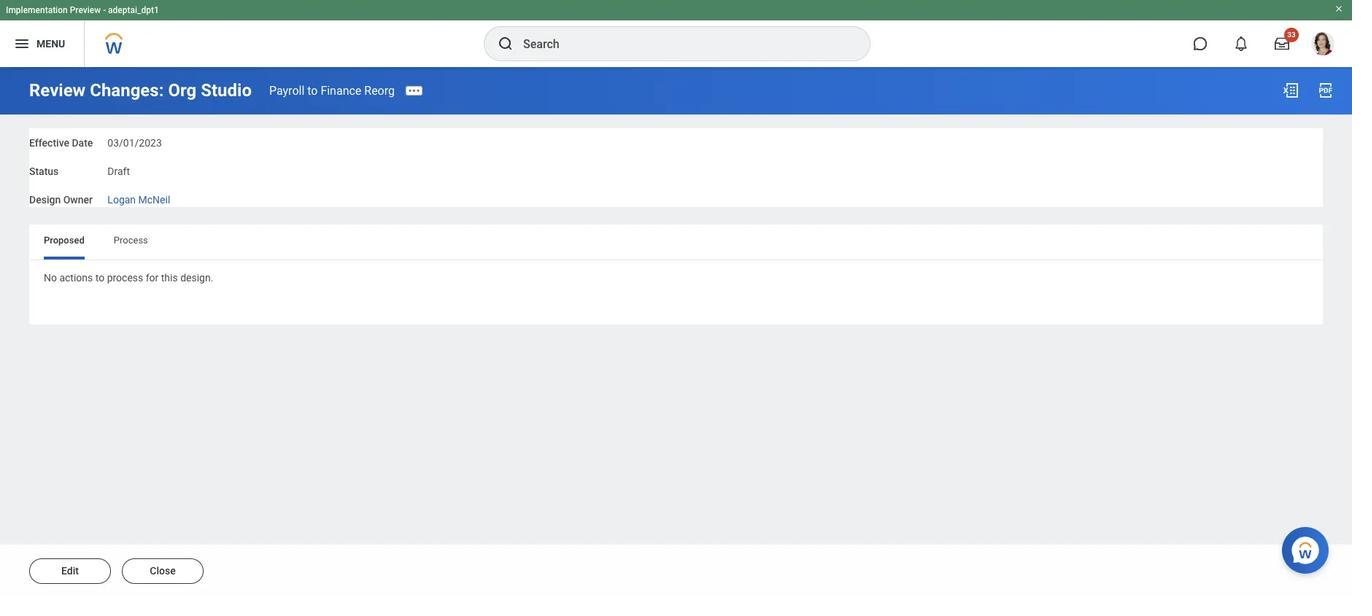 Task type: locate. For each thing, give the bounding box(es) containing it.
search image
[[497, 35, 515, 53]]

review changes: org studio main content
[[0, 67, 1353, 598]]

inbox large image
[[1275, 36, 1290, 51]]

to
[[307, 84, 318, 97], [95, 272, 105, 284]]

mcneil
[[138, 194, 170, 205]]

finance
[[321, 84, 362, 97]]

effective date element
[[108, 128, 162, 150]]

export to excel image
[[1282, 82, 1300, 99]]

status
[[29, 166, 59, 177]]

studio
[[201, 80, 252, 101]]

tab list
[[29, 225, 1323, 260]]

this
[[161, 272, 178, 284]]

org
[[168, 80, 197, 101]]

edit
[[61, 566, 79, 577]]

draft
[[108, 166, 130, 177]]

effective
[[29, 137, 69, 149]]

menu banner
[[0, 0, 1353, 67]]

changes:
[[90, 80, 164, 101]]

process
[[107, 272, 143, 284]]

close
[[150, 566, 176, 577]]

implementation preview -   adeptai_dpt1
[[6, 5, 159, 15]]

0 horizontal spatial to
[[95, 272, 105, 284]]

menu button
[[0, 20, 84, 67]]

1 vertical spatial to
[[95, 272, 105, 284]]

effective date
[[29, 137, 93, 149]]

proposed
[[44, 235, 85, 246]]

to right actions
[[95, 272, 105, 284]]

1 horizontal spatial to
[[307, 84, 318, 97]]

tab list containing proposed
[[29, 225, 1323, 260]]

no actions to process for this design.
[[44, 272, 213, 284]]

logan
[[108, 194, 136, 205]]

actions
[[59, 272, 93, 284]]

implementation
[[6, 5, 68, 15]]

to right payroll
[[307, 84, 318, 97]]

review changes: org studio
[[29, 80, 252, 101]]

close button
[[122, 559, 204, 585]]



Task type: vqa. For each thing, say whether or not it's contained in the screenshot.
Export To Excel icon
yes



Task type: describe. For each thing, give the bounding box(es) containing it.
33
[[1288, 31, 1296, 39]]

justify image
[[13, 35, 31, 53]]

logan mcneil
[[108, 194, 170, 205]]

no
[[44, 272, 57, 284]]

process
[[114, 235, 148, 246]]

review
[[29, 80, 86, 101]]

Search Workday  search field
[[523, 28, 840, 60]]

close environment banner image
[[1335, 4, 1344, 13]]

profile logan mcneil image
[[1312, 32, 1335, 58]]

logan mcneil link
[[108, 191, 170, 205]]

date
[[72, 137, 93, 149]]

payroll
[[269, 84, 305, 97]]

preview
[[70, 5, 101, 15]]

menu
[[36, 38, 65, 49]]

owner
[[63, 194, 93, 205]]

03/01/2023
[[108, 137, 162, 149]]

design owner
[[29, 194, 93, 205]]

notifications large image
[[1234, 36, 1249, 51]]

payroll to finance reorg link
[[269, 84, 395, 97]]

status element
[[108, 157, 130, 178]]

view printable version (pdf) image
[[1318, 82, 1335, 99]]

design
[[29, 194, 61, 205]]

design.
[[180, 272, 213, 284]]

0 vertical spatial to
[[307, 84, 318, 97]]

payroll to finance reorg
[[269, 84, 395, 97]]

33 button
[[1266, 28, 1299, 60]]

edit button
[[29, 559, 111, 585]]

reorg
[[364, 84, 395, 97]]

adeptai_dpt1
[[108, 5, 159, 15]]

-
[[103, 5, 106, 15]]

tab list inside review changes: org studio main content
[[29, 225, 1323, 260]]

for
[[146, 272, 159, 284]]



